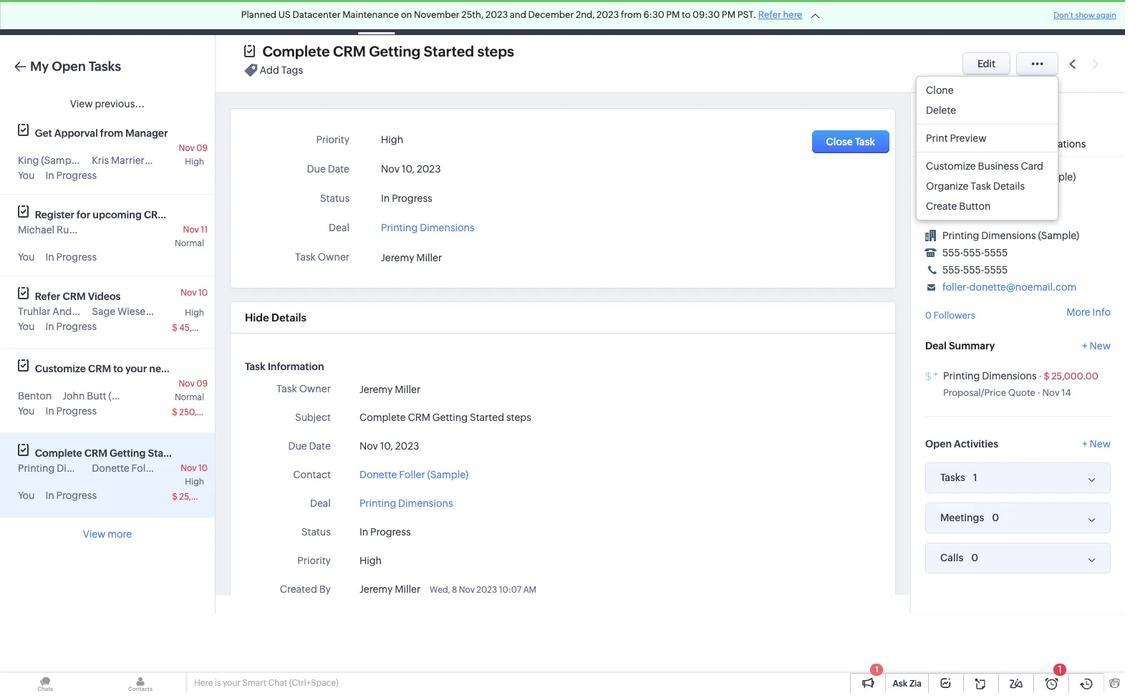 Task type: locate. For each thing, give the bounding box(es) containing it.
in progress for get apporval from manager
[[45, 170, 97, 181]]

refer right pst.
[[758, 9, 781, 20]]

0 vertical spatial + new
[[1083, 340, 1111, 352]]

2 horizontal spatial complete
[[360, 412, 406, 423]]

2 vertical spatial deal
[[310, 498, 331, 509]]

crm
[[34, 10, 63, 25], [333, 43, 366, 59], [144, 209, 167, 221], [63, 291, 86, 302], [88, 363, 111, 375], [408, 412, 431, 423], [84, 448, 107, 459]]

5555 up foller-donette@noemail.com
[[984, 264, 1008, 276]]

0 vertical spatial status
[[320, 193, 350, 204]]

contact up button
[[967, 184, 1002, 194]]

print preview
[[926, 132, 987, 144]]

2023
[[486, 9, 508, 20], [597, 9, 619, 20], [417, 163, 441, 175], [395, 441, 419, 452], [477, 585, 497, 595]]

conversations link
[[1012, 128, 1093, 156]]

1 vertical spatial donette foller (sample) link
[[360, 468, 469, 483]]

0 vertical spatial jeremy
[[381, 252, 414, 264]]

normal up $ 250,000.00
[[175, 393, 204, 403]]

activities
[[954, 438, 999, 450]]

search element
[[908, 0, 938, 35]]

0 horizontal spatial customize
[[35, 363, 86, 375]]

0 horizontal spatial 10,
[[380, 441, 393, 452]]

1 vertical spatial 5555
[[984, 264, 1008, 276]]

benton
[[18, 390, 52, 402]]

2 vertical spatial printing dimensions link
[[360, 496, 453, 511]]

1 vertical spatial deal
[[926, 340, 947, 352]]

quote
[[1008, 387, 1036, 398]]

0 vertical spatial getting
[[369, 43, 421, 59]]

2 vertical spatial complete
[[35, 448, 82, 459]]

create button
[[926, 200, 991, 212]]

nov inside the customize crm to your needs nov 09
[[179, 379, 195, 389]]

2 horizontal spatial foller
[[1007, 171, 1033, 183]]

to
[[682, 9, 691, 20], [113, 363, 123, 375]]

1 vertical spatial details
[[271, 312, 307, 324]]

09 up webinars at the top left of the page
[[196, 143, 208, 153]]

due date
[[307, 163, 350, 175], [288, 441, 331, 452]]

1 horizontal spatial truhlar
[[74, 306, 106, 317]]

10 up 45,000.00
[[198, 288, 208, 298]]

crm inside the customize crm to your needs nov 09
[[88, 363, 111, 375]]

created
[[280, 584, 317, 595]]

in for refer crm videos
[[45, 321, 54, 332]]

1 vertical spatial steps
[[506, 412, 531, 423]]

0 horizontal spatial refer
[[35, 291, 60, 302]]

pst.
[[738, 9, 757, 20]]

progress for register for upcoming crm webinars
[[56, 251, 97, 263]]

1 horizontal spatial customize
[[926, 160, 976, 172]]

in for customize crm to your needs
[[45, 405, 54, 417]]

customize crm to your needs nov 09
[[35, 363, 208, 389]]

0 horizontal spatial truhlar
[[18, 306, 50, 317]]

nov inside register for upcoming crm webinars nov 11
[[183, 225, 199, 235]]

task
[[855, 136, 875, 148], [971, 180, 992, 192], [295, 251, 316, 263], [245, 361, 265, 373], [276, 383, 297, 395]]

$ for complete crm getting started steps
[[172, 492, 177, 502]]

truhlar left and
[[18, 306, 50, 317]]

truhlar down refer crm videos
[[74, 306, 106, 317]]

show
[[1075, 11, 1095, 19]]

dimensions for bottommost printing dimensions link
[[398, 498, 453, 509]]

datacenter
[[293, 9, 341, 20]]

0 horizontal spatial getting
[[110, 448, 146, 459]]

2 vertical spatial jeremy miller
[[360, 584, 421, 595]]

owner
[[318, 251, 350, 263], [299, 383, 331, 395]]

printing for printing dimensions (sample) link
[[943, 230, 980, 242]]

2 vertical spatial getting
[[110, 448, 146, 459]]

your right is
[[223, 678, 241, 688]]

1 vertical spatial open
[[926, 438, 952, 450]]

to left 09:30
[[682, 9, 691, 20]]

dimensions for the topmost printing dimensions link
[[420, 222, 475, 234]]

from
[[621, 9, 642, 20], [100, 128, 123, 139]]

details
[[994, 180, 1025, 192], [271, 312, 307, 324]]

task up hide details
[[295, 251, 316, 263]]

normal down 11
[[175, 239, 204, 249]]

accounts
[[248, 12, 293, 23]]

getting inside complete crm getting started steps nov 10
[[110, 448, 146, 459]]

(sample) inside donette foller (sample) contact
[[1035, 171, 1076, 183]]

09 up '250,000.00'
[[196, 379, 208, 389]]

king
[[18, 155, 39, 166]]

complete right subject
[[360, 412, 406, 423]]

attys
[[108, 306, 132, 317]]

details down business
[[994, 180, 1025, 192]]

view left the more on the left of page
[[83, 529, 106, 540]]

pm right 6:30
[[666, 9, 680, 20]]

customize inside the customize crm to your needs nov 09
[[35, 363, 86, 375]]

0 vertical spatial 09
[[196, 143, 208, 153]]

09
[[196, 143, 208, 153], [196, 379, 208, 389]]

in progress
[[45, 170, 97, 181], [381, 193, 432, 204], [45, 251, 97, 263], [45, 321, 97, 332], [45, 405, 97, 417], [45, 490, 97, 501], [360, 527, 411, 538]]

donette
[[967, 171, 1005, 183], [92, 463, 129, 474], [360, 469, 397, 481]]

reports link
[[512, 0, 572, 35]]

truhlar and truhlar attys
[[18, 306, 132, 317]]

1 you from the top
[[18, 170, 35, 181]]

your inside the customize crm to your needs nov 09
[[125, 363, 147, 375]]

2 you from the top
[[18, 251, 35, 263]]

maintenance
[[343, 9, 399, 20]]

zia
[[910, 679, 922, 689]]

1 vertical spatial new
[[1090, 438, 1111, 450]]

foller
[[1007, 171, 1033, 183], [132, 463, 158, 474], [399, 469, 425, 481]]

complete down john
[[35, 448, 82, 459]]

hide
[[245, 312, 269, 324]]

1 vertical spatial jeremy miller
[[360, 384, 421, 395]]

details right hide
[[271, 312, 307, 324]]

business
[[978, 160, 1019, 172]]

10 up '$ 25,000.00'
[[198, 463, 208, 474]]

10
[[198, 288, 208, 298], [198, 463, 208, 474]]

1 09 from the top
[[196, 143, 208, 153]]

your
[[125, 363, 147, 375], [223, 678, 241, 688]]

$ 250,000.00
[[172, 408, 228, 418]]

contact
[[967, 184, 1002, 194], [293, 469, 331, 481]]

2 vertical spatial printing dimensions
[[360, 498, 453, 509]]

0 vertical spatial owner
[[318, 251, 350, 263]]

more
[[108, 529, 132, 540]]

accounts link
[[236, 0, 304, 35]]

1 vertical spatial + new
[[1083, 438, 1111, 450]]

close
[[826, 136, 853, 148]]

0 vertical spatial refer
[[758, 9, 781, 20]]

1 vertical spatial miller
[[395, 384, 421, 395]]

open right my
[[52, 59, 86, 74]]

view up the apporval
[[70, 98, 93, 110]]

view for view more
[[83, 529, 106, 540]]

0 horizontal spatial from
[[100, 128, 123, 139]]

donette foller (sample) link
[[967, 171, 1076, 183], [360, 468, 469, 483]]

0 vertical spatial jeremy miller
[[381, 252, 442, 264]]

0 horizontal spatial details
[[271, 312, 307, 324]]

0 vertical spatial your
[[125, 363, 147, 375]]

started inside complete crm getting started steps nov 10
[[148, 448, 183, 459]]

create
[[926, 200, 957, 212]]

from up the kris
[[100, 128, 123, 139]]

1 vertical spatial 10
[[198, 463, 208, 474]]

nov 10, 2023
[[381, 163, 441, 175], [360, 441, 419, 452]]

signals image
[[946, 11, 956, 24]]

2 + new from the top
[[1083, 438, 1111, 450]]

0 horizontal spatial donette foller (sample)
[[92, 463, 201, 474]]

0 vertical spatial 5555
[[984, 247, 1008, 259]]

deal for bottommost printing dimensions link
[[310, 498, 331, 509]]

complete inside complete crm getting started steps nov 10
[[35, 448, 82, 459]]

printing dimensions link
[[381, 218, 475, 234], [943, 370, 1037, 382], [360, 496, 453, 511]]

donette foller (sample) contact
[[967, 171, 1076, 194]]

0 vertical spatial 10
[[198, 288, 208, 298]]

normal inside michael ruta (sample) normal
[[175, 239, 204, 249]]

dimensions for printing dimensions (sample) link
[[982, 230, 1036, 242]]

info link
[[918, 128, 951, 157]]

previous record image
[[1070, 59, 1076, 68]]

getting
[[369, 43, 421, 59], [433, 412, 468, 423], [110, 448, 146, 459]]

you for customize
[[18, 405, 35, 417]]

in progress for register for upcoming crm webinars
[[45, 251, 97, 263]]

in for get apporval from manager
[[45, 170, 54, 181]]

task left information
[[245, 361, 265, 373]]

print
[[926, 132, 948, 144]]

1 vertical spatial contact
[[293, 469, 331, 481]]

1 vertical spatial customize
[[35, 363, 86, 375]]

2 horizontal spatial donette
[[967, 171, 1005, 183]]

customize for customize business card
[[926, 160, 976, 172]]

customize up organize
[[926, 160, 976, 172]]

upgrade
[[799, 18, 840, 28]]

info right more
[[1093, 307, 1111, 318]]

to inside the customize crm to your needs nov 09
[[113, 363, 123, 375]]

printing for bottommost printing dimensions link
[[360, 498, 396, 509]]

meetings link
[[401, 0, 467, 35]]

contacts image
[[95, 673, 186, 693]]

in progress for complete crm getting started steps
[[45, 490, 97, 501]]

1 vertical spatial normal
[[175, 393, 204, 403]]

michael
[[18, 224, 55, 236]]

from left 6:30
[[621, 9, 642, 20]]

1 horizontal spatial donette foller (sample)
[[360, 469, 469, 481]]

open left activities
[[926, 438, 952, 450]]

you for complete
[[18, 490, 35, 501]]

0 vertical spatial printing dimensions
[[381, 222, 475, 234]]

progress
[[56, 170, 97, 181], [392, 193, 432, 204], [56, 251, 97, 263], [56, 321, 97, 332], [56, 405, 97, 417], [56, 490, 97, 501], [370, 527, 411, 538]]

my
[[30, 59, 49, 74]]

(sample) inside michael ruta (sample) normal
[[80, 224, 121, 236]]

5 you from the top
[[18, 490, 35, 501]]

normal
[[175, 239, 204, 249], [175, 393, 204, 403]]

2 pm from the left
[[722, 9, 736, 20]]

0 vertical spatial 10,
[[402, 163, 415, 175]]

1 vertical spatial status
[[301, 527, 331, 538]]

complete up "tags"
[[262, 43, 330, 59]]

1 vertical spatial from
[[100, 128, 123, 139]]

customize
[[926, 160, 976, 172], [35, 363, 86, 375]]

1 vertical spatial started
[[470, 412, 504, 423]]

to up john butt (sample)
[[113, 363, 123, 375]]

printing dimensions
[[381, 222, 475, 234], [18, 463, 111, 474], [360, 498, 453, 509]]

miller
[[416, 252, 442, 264], [395, 384, 421, 395], [395, 584, 421, 595]]

by
[[319, 584, 331, 595]]

1 10 from the top
[[198, 288, 208, 298]]

1 vertical spatial owner
[[299, 383, 331, 395]]

2 + from the top
[[1083, 438, 1088, 450]]

0 vertical spatial 555-555-5555
[[943, 247, 1008, 259]]

0 vertical spatial 25,000.00
[[1052, 371, 1099, 382]]

6:30
[[644, 9, 664, 20]]

2 09 from the top
[[196, 379, 208, 389]]

1 horizontal spatial contact
[[967, 184, 1002, 194]]

in progress for customize crm to your needs
[[45, 405, 97, 417]]

progress for get apporval from manager
[[56, 170, 97, 181]]

10:07
[[499, 585, 522, 595]]

needs
[[149, 363, 178, 375]]

organize task details
[[926, 180, 1025, 192]]

$ for refer crm videos
[[172, 323, 177, 333]]

09 inside the customize crm to your needs nov 09
[[196, 379, 208, 389]]

0 vertical spatial normal
[[175, 239, 204, 249]]

0 vertical spatial details
[[994, 180, 1025, 192]]

customize business card
[[926, 160, 1044, 172]]

2 555-555-5555 from the top
[[943, 264, 1008, 276]]

tasks up view previous...
[[89, 59, 121, 74]]

deal
[[329, 222, 350, 234], [926, 340, 947, 352], [310, 498, 331, 509]]

tasks left on
[[364, 12, 389, 23]]

nov 10
[[181, 288, 208, 298]]

contact down subject
[[293, 469, 331, 481]]

0 vertical spatial task owner
[[295, 251, 350, 263]]

nov inside get apporval from manager nov 09
[[179, 143, 195, 153]]

steps
[[477, 43, 514, 59], [506, 412, 531, 423], [185, 448, 211, 459]]

due
[[307, 163, 326, 175], [288, 441, 307, 452]]

1 + from the top
[[1083, 340, 1088, 352]]

11
[[201, 225, 208, 235]]

1 normal from the top
[[175, 239, 204, 249]]

your left needs
[[125, 363, 147, 375]]

new
[[1090, 340, 1111, 352], [1090, 438, 1111, 450]]

25,000.00
[[1052, 371, 1099, 382], [179, 492, 222, 502]]

progress for customize crm to your needs
[[56, 405, 97, 417]]

pm left pst.
[[722, 9, 736, 20]]

1 horizontal spatial pm
[[722, 9, 736, 20]]

1 vertical spatial jeremy
[[360, 384, 393, 395]]

4 you from the top
[[18, 405, 35, 417]]

2 horizontal spatial getting
[[433, 412, 468, 423]]

planned us datacenter maintenance on november 25th, 2023 and december 2nd, 2023 from 6:30 pm to 09:30 pm pst. refer here
[[241, 9, 803, 20]]

0 vertical spatial miller
[[416, 252, 442, 264]]

1 vertical spatial your
[[223, 678, 241, 688]]

0 horizontal spatial tasks
[[89, 59, 121, 74]]

info left preview
[[926, 138, 944, 150]]

refer
[[758, 9, 781, 20], [35, 291, 60, 302]]

1 vertical spatial info
[[1093, 307, 1111, 318]]

5555 down the printing dimensions (sample)
[[984, 247, 1008, 259]]

profile image
[[1061, 6, 1084, 29]]

here
[[783, 9, 803, 20]]

+
[[1083, 340, 1088, 352], [1083, 438, 1088, 450]]

summary
[[949, 340, 995, 352]]

10 inside complete crm getting started steps nov 10
[[198, 463, 208, 474]]

again
[[1097, 11, 1117, 19]]

0 vertical spatial to
[[682, 9, 691, 20]]

nov inside printing dimensions · $ 25,000.00 proposal/price quote · nov 14
[[1043, 387, 1060, 398]]

progress for complete crm getting started steps
[[56, 490, 97, 501]]

1 horizontal spatial complete
[[262, 43, 330, 59]]

organize
[[926, 180, 969, 192]]

2 10 from the top
[[198, 463, 208, 474]]

None button
[[967, 201, 1041, 220]]

date
[[328, 163, 350, 175], [309, 441, 331, 452]]

1 horizontal spatial 10,
[[402, 163, 415, 175]]

0 horizontal spatial pm
[[666, 9, 680, 20]]

customize up john
[[35, 363, 86, 375]]

view previous...
[[70, 98, 145, 110]]

2 5555 from the top
[[984, 264, 1008, 276]]

refer up and
[[35, 291, 60, 302]]

1 vertical spatial complete crm getting started steps
[[360, 412, 531, 423]]

0 vertical spatial info
[[926, 138, 944, 150]]

1 vertical spatial +
[[1083, 438, 1088, 450]]

2 vertical spatial started
[[148, 448, 183, 459]]

555-555-5555
[[943, 247, 1008, 259], [943, 264, 1008, 276]]

kris marrier (sample)
[[92, 155, 188, 166]]

add
[[260, 65, 279, 76]]

0 vertical spatial from
[[621, 9, 642, 20]]

1 vertical spatial to
[[113, 363, 123, 375]]



Task type: describe. For each thing, give the bounding box(es) containing it.
more info link
[[1067, 307, 1111, 318]]

1 vertical spatial 10,
[[380, 441, 393, 452]]

sage wieser (sample)
[[92, 306, 193, 317]]

25th,
[[462, 9, 484, 20]]

1 vertical spatial due
[[288, 441, 307, 452]]

deal summary
[[926, 340, 995, 352]]

0 vertical spatial complete
[[262, 43, 330, 59]]

butt
[[87, 390, 106, 402]]

1 new from the top
[[1090, 340, 1111, 352]]

ask
[[893, 679, 908, 689]]

deals
[[315, 12, 341, 23]]

0 followers
[[926, 310, 975, 321]]

1 vertical spatial printing dimensions link
[[943, 370, 1037, 382]]

0 vertical spatial printing dimensions link
[[381, 218, 475, 234]]

1 vertical spatial task owner
[[276, 383, 331, 395]]

you for register
[[18, 251, 35, 263]]

crm inside complete crm getting started steps nov 10
[[84, 448, 107, 459]]

king (sample)
[[18, 155, 82, 166]]

task information
[[245, 361, 324, 373]]

search image
[[917, 11, 929, 24]]

1 vertical spatial tasks
[[89, 59, 121, 74]]

1 horizontal spatial getting
[[369, 43, 421, 59]]

hide details link
[[245, 312, 307, 324]]

1 5555 from the top
[[984, 247, 1008, 259]]

2 vertical spatial miller
[[395, 584, 421, 595]]

1 vertical spatial due date
[[288, 441, 331, 452]]

november
[[414, 9, 460, 20]]

you for get
[[18, 170, 35, 181]]

printing dimensions for the topmost printing dimensions link
[[381, 222, 475, 234]]

refer crm videos
[[35, 291, 121, 302]]

2 truhlar from the left
[[74, 306, 106, 317]]

hide details
[[245, 312, 307, 324]]

in for complete crm getting started steps
[[45, 490, 54, 501]]

foller inside donette foller (sample) contact
[[1007, 171, 1033, 183]]

services
[[583, 12, 623, 23]]

signals element
[[938, 0, 965, 35]]

task right close
[[855, 136, 875, 148]]

(ctrl+space)
[[289, 678, 339, 688]]

$ 45,000.00
[[172, 323, 223, 333]]

get apporval from manager nov 09
[[35, 128, 208, 153]]

donette inside donette foller (sample) contact
[[967, 171, 1005, 183]]

nov inside complete crm getting started steps nov 10
[[181, 463, 197, 474]]

250,000.00
[[179, 408, 228, 418]]

0 horizontal spatial donette foller (sample) link
[[360, 468, 469, 483]]

chats image
[[0, 673, 90, 693]]

1 vertical spatial nov 10, 2023
[[360, 441, 419, 452]]

add tags
[[260, 65, 303, 76]]

profile element
[[1052, 0, 1092, 35]]

wieser
[[117, 306, 149, 317]]

contact inside donette foller (sample) contact
[[967, 184, 1002, 194]]

high for donette foller (sample)
[[185, 477, 204, 487]]

3 you from the top
[[18, 321, 35, 332]]

webinars
[[169, 209, 214, 221]]

john butt (sample)
[[62, 390, 150, 402]]

0 vertical spatial open
[[52, 59, 86, 74]]

deal for the topmost printing dimensions link
[[329, 222, 350, 234]]

printing inside printing dimensions · $ 25,000.00 proposal/price quote · nov 14
[[943, 370, 980, 382]]

ruta
[[57, 224, 78, 236]]

1 horizontal spatial foller
[[399, 469, 425, 481]]

+ new link
[[1083, 340, 1111, 359]]

09:30
[[693, 9, 720, 20]]

refer here link
[[758, 9, 803, 20]]

1 horizontal spatial info
[[1093, 307, 1111, 318]]

complete crm getting started steps nov 10
[[35, 448, 211, 474]]

upcoming
[[93, 209, 142, 221]]

videos
[[88, 291, 121, 302]]

1 vertical spatial ·
[[1038, 387, 1041, 398]]

crm link
[[11, 10, 63, 25]]

0
[[926, 310, 932, 321]]

2 normal from the top
[[175, 393, 204, 403]]

steps inside complete crm getting started steps nov 10
[[185, 448, 211, 459]]

sage
[[92, 306, 115, 317]]

$ 25,000.00
[[172, 492, 222, 502]]

don't show again
[[1054, 11, 1117, 19]]

clone
[[926, 84, 954, 96]]

$ for customize crm to your needs
[[172, 408, 177, 418]]

enterprise-trial upgrade
[[787, 6, 852, 28]]

trial
[[834, 6, 852, 17]]

1 vertical spatial priority
[[298, 555, 331, 567]]

0 horizontal spatial donette
[[92, 463, 129, 474]]

manager
[[125, 128, 168, 139]]

1 truhlar from the left
[[18, 306, 50, 317]]

preview
[[950, 132, 987, 144]]

45,000.00
[[179, 323, 223, 333]]

2 new from the top
[[1090, 438, 1111, 450]]

in progress for refer crm videos
[[45, 321, 97, 332]]

view for view previous...
[[70, 98, 93, 110]]

1 vertical spatial refer
[[35, 291, 60, 302]]

2 vertical spatial jeremy
[[360, 584, 393, 595]]

john
[[62, 390, 85, 402]]

0 vertical spatial tasks
[[364, 12, 389, 23]]

1 horizontal spatial your
[[223, 678, 241, 688]]

for
[[77, 209, 90, 221]]

smart
[[242, 678, 266, 688]]

1 vertical spatial date
[[309, 441, 331, 452]]

printing for the topmost printing dimensions link
[[381, 222, 418, 234]]

8
[[452, 585, 457, 595]]

tasks link
[[352, 0, 401, 35]]

$ inside printing dimensions · $ 25,000.00 proposal/price quote · nov 14
[[1044, 371, 1050, 382]]

am
[[523, 585, 537, 595]]

0 horizontal spatial foller
[[132, 463, 158, 474]]

services link
[[572, 0, 634, 35]]

december
[[528, 9, 574, 20]]

created by
[[280, 584, 331, 595]]

customize for customize crm to your needs nov 09
[[35, 363, 86, 375]]

printing dimensions for bottommost printing dimensions link
[[360, 498, 453, 509]]

more
[[1067, 307, 1091, 318]]

1 vertical spatial printing dimensions
[[18, 463, 111, 474]]

projects
[[646, 12, 683, 23]]

card
[[1021, 160, 1044, 172]]

printing dimensions (sample) link
[[943, 230, 1080, 242]]

25,000.00 inside printing dimensions · $ 25,000.00 proposal/price quote · nov 14
[[1052, 371, 1099, 382]]

0 horizontal spatial info
[[926, 138, 944, 150]]

0 vertical spatial started
[[424, 43, 474, 59]]

in for register for upcoming crm webinars
[[45, 251, 54, 263]]

from inside get apporval from manager nov 09
[[100, 128, 123, 139]]

0 vertical spatial due
[[307, 163, 326, 175]]

tags
[[281, 65, 303, 76]]

foller-donette@noemail.com link
[[943, 282, 1077, 293]]

0 vertical spatial complete crm getting started steps
[[262, 43, 514, 59]]

ask zia
[[893, 679, 922, 689]]

0 horizontal spatial 25,000.00
[[179, 492, 222, 502]]

task down customize business card
[[971, 180, 992, 192]]

previous...
[[95, 98, 145, 110]]

view more
[[83, 529, 132, 540]]

0 vertical spatial date
[[328, 163, 350, 175]]

0 vertical spatial steps
[[477, 43, 514, 59]]

subject
[[295, 412, 331, 423]]

task down task information
[[276, 383, 297, 395]]

foller-
[[943, 282, 970, 293]]

progress for refer crm videos
[[56, 321, 97, 332]]

1 + new from the top
[[1083, 340, 1111, 352]]

on
[[401, 9, 412, 20]]

here
[[194, 678, 213, 688]]

donette@noemail.com
[[970, 282, 1077, 293]]

09 inside get apporval from manager nov 09
[[196, 143, 208, 153]]

edit
[[978, 58, 996, 69]]

1 pm from the left
[[666, 9, 680, 20]]

high for sage wieser (sample)
[[185, 308, 204, 318]]

1 horizontal spatial details
[[994, 180, 1025, 192]]

calls link
[[467, 0, 512, 35]]

0 vertical spatial due date
[[307, 163, 350, 175]]

1 555-555-5555 from the top
[[943, 247, 1008, 259]]

1 horizontal spatial donette
[[360, 469, 397, 481]]

calls
[[478, 12, 501, 23]]

register
[[35, 209, 75, 221]]

wed, 8 nov 2023 10:07 am
[[430, 585, 537, 595]]

foller-donette@noemail.com
[[943, 282, 1077, 293]]

enterprise-
[[787, 6, 834, 17]]

0 vertical spatial priority
[[316, 134, 350, 145]]

printing dimensions · $ 25,000.00 proposal/price quote · nov 14
[[943, 370, 1099, 398]]

close task
[[826, 136, 875, 148]]

high for kris marrier (sample)
[[185, 157, 204, 167]]

followers
[[934, 310, 975, 321]]

crm inside register for upcoming crm webinars nov 11
[[144, 209, 167, 221]]

1 horizontal spatial donette foller (sample) link
[[967, 171, 1076, 183]]

14
[[1062, 387, 1071, 398]]

0 vertical spatial ·
[[1039, 371, 1042, 382]]

here is your smart chat (ctrl+space)
[[194, 678, 339, 688]]

printing dimensions (sample)
[[943, 230, 1080, 242]]

1 horizontal spatial refer
[[758, 9, 781, 20]]

1 vertical spatial getting
[[433, 412, 468, 423]]

dimensions inside printing dimensions · $ 25,000.00 proposal/price quote · nov 14
[[982, 370, 1037, 382]]

edit button
[[963, 52, 1011, 75]]

0 vertical spatial nov 10, 2023
[[381, 163, 441, 175]]



Task type: vqa. For each thing, say whether or not it's contained in the screenshot.


